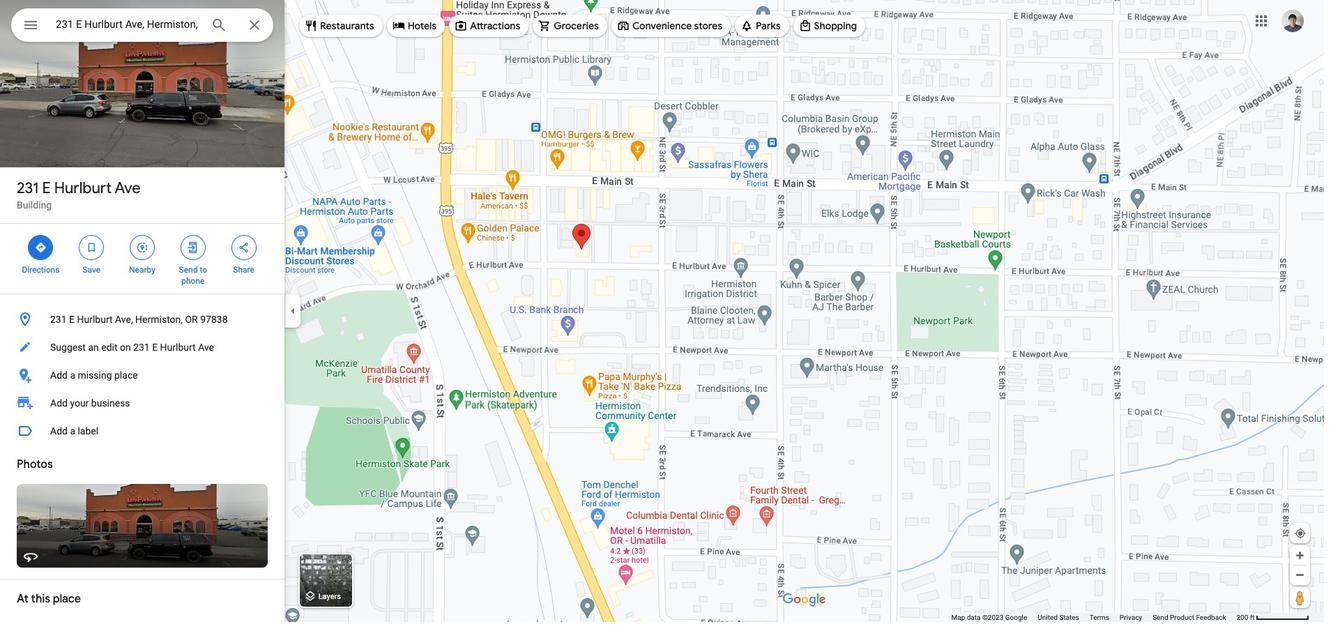 Task type: vqa. For each thing, say whether or not it's contained in the screenshot.
231 in the BUTTON
yes



Task type: describe. For each thing, give the bounding box(es) containing it.
ave,
[[115, 314, 133, 325]]

©2023
[[983, 614, 1004, 622]]

groceries
[[554, 20, 599, 32]]

hotels button
[[387, 9, 445, 43]]


[[34, 240, 47, 255]]

zoom in image
[[1295, 550, 1306, 561]]

parks button
[[735, 9, 789, 43]]

actions for 231 e hurlburt ave region
[[0, 224, 285, 294]]

place inside the "add a missing place" button
[[114, 370, 138, 381]]

a for missing
[[70, 370, 75, 381]]

2 horizontal spatial e
[[152, 342, 158, 353]]

a for label
[[70, 426, 75, 437]]

show your location image
[[1295, 527, 1307, 540]]

map data ©2023 google
[[952, 614, 1028, 622]]

at
[[17, 592, 29, 606]]

nearby
[[129, 265, 156, 275]]

add your business link
[[0, 389, 285, 417]]


[[187, 240, 199, 255]]

add for add a label
[[50, 426, 68, 437]]

groceries button
[[533, 9, 608, 43]]

convenience stores
[[633, 20, 723, 32]]

231 inside suggest an edit on 231 e hurlburt ave button
[[133, 342, 150, 353]]

231 e hurlburt ave, hermiston, or 97838
[[50, 314, 228, 325]]

add a missing place
[[50, 370, 138, 381]]

restaurants button
[[299, 9, 383, 43]]

add for add a missing place
[[50, 370, 68, 381]]

google
[[1006, 614, 1028, 622]]

e for ave
[[42, 179, 51, 198]]

add for add your business
[[50, 398, 68, 409]]

google maps element
[[0, 0, 1325, 622]]

terms
[[1090, 614, 1110, 622]]

parks
[[756, 20, 781, 32]]

suggest an edit on 231 e hurlburt ave
[[50, 342, 214, 353]]

product
[[1171, 614, 1195, 622]]

send product feedback button
[[1153, 613, 1227, 622]]

hermiston,
[[135, 314, 183, 325]]

share
[[233, 265, 255, 275]]

states
[[1060, 614, 1080, 622]]

add a label
[[50, 426, 98, 437]]

this
[[31, 592, 50, 606]]

label
[[78, 426, 98, 437]]

hurlburt for ave
[[54, 179, 112, 198]]

footer inside google maps element
[[952, 613, 1237, 622]]

231 e hurlburt ave main content
[[0, 0, 285, 622]]

stores
[[694, 20, 723, 32]]

convenience
[[633, 20, 692, 32]]

231 for ave,
[[50, 314, 67, 325]]

google account: nolan park  
(nolan.park@adept.ai) image
[[1282, 10, 1305, 32]]

2 vertical spatial hurlburt
[[160, 342, 196, 353]]

feedback
[[1197, 614, 1227, 622]]

show street view coverage image
[[1291, 587, 1311, 608]]

200
[[1237, 614, 1249, 622]]

united states button
[[1038, 613, 1080, 622]]

231 E Hurlburt Ave, Hermiston, OR 97838 field
[[11, 8, 273, 42]]

photos
[[17, 458, 53, 472]]

map
[[952, 614, 966, 622]]

shopping button
[[794, 9, 866, 43]]

building
[[17, 200, 52, 211]]

or
[[185, 314, 198, 325]]

zoom out image
[[1295, 570, 1306, 580]]

suggest
[[50, 342, 86, 353]]

231 for ave
[[17, 179, 39, 198]]



Task type: locate. For each thing, give the bounding box(es) containing it.
add
[[50, 370, 68, 381], [50, 398, 68, 409], [50, 426, 68, 437]]

None field
[[56, 16, 200, 33]]

add down suggest
[[50, 370, 68, 381]]

0 horizontal spatial ave
[[115, 179, 141, 198]]

send inside send to phone
[[179, 265, 198, 275]]

add your business
[[50, 398, 130, 409]]

0 vertical spatial e
[[42, 179, 51, 198]]

add a label button
[[0, 417, 285, 445]]

 button
[[11, 8, 50, 45]]

ave inside button
[[198, 342, 214, 353]]

privacy button
[[1120, 613, 1143, 622]]

on
[[120, 342, 131, 353]]

ave down 97838
[[198, 342, 214, 353]]

add a missing place button
[[0, 361, 285, 389]]

attractions button
[[449, 9, 529, 43]]

restaurants
[[320, 20, 374, 32]]

2 vertical spatial e
[[152, 342, 158, 353]]

send inside button
[[1153, 614, 1169, 622]]

hurlburt up 'an'
[[77, 314, 113, 325]]

231 right "on"
[[133, 342, 150, 353]]

0 vertical spatial place
[[114, 370, 138, 381]]

1 vertical spatial a
[[70, 426, 75, 437]]

231 up building
[[17, 179, 39, 198]]

1 vertical spatial 231
[[50, 314, 67, 325]]

231 e hurlburt ave building
[[17, 179, 141, 211]]

1 vertical spatial hurlburt
[[77, 314, 113, 325]]

send
[[179, 265, 198, 275], [1153, 614, 1169, 622]]

a
[[70, 370, 75, 381], [70, 426, 75, 437]]

shopping
[[814, 20, 857, 32]]

hurlburt for ave,
[[77, 314, 113, 325]]

ft
[[1251, 614, 1255, 622]]

231 inside 231 e hurlburt ave, hermiston, or 97838 button
[[50, 314, 67, 325]]

ave
[[115, 179, 141, 198], [198, 342, 214, 353]]

united states
[[1038, 614, 1080, 622]]

e down the hermiston,
[[152, 342, 158, 353]]

send for send to phone
[[179, 265, 198, 275]]

2 vertical spatial add
[[50, 426, 68, 437]]

1 vertical spatial place
[[53, 592, 81, 606]]

0 vertical spatial 231
[[17, 179, 39, 198]]

ave inside the 231 e hurlburt ave building
[[115, 179, 141, 198]]

1 vertical spatial send
[[1153, 614, 1169, 622]]

an
[[88, 342, 99, 353]]

footer containing map data ©2023 google
[[952, 613, 1237, 622]]

send for send product feedback
[[1153, 614, 1169, 622]]

a inside the "add a missing place" button
[[70, 370, 75, 381]]

add inside add a label 'button'
[[50, 426, 68, 437]]

at this place
[[17, 592, 81, 606]]

suggest an edit on 231 e hurlburt ave button
[[0, 333, 285, 361]]

add left the label
[[50, 426, 68, 437]]

0 vertical spatial send
[[179, 265, 198, 275]]

2 add from the top
[[50, 398, 68, 409]]

2 horizontal spatial 231
[[133, 342, 150, 353]]

e up building
[[42, 179, 51, 198]]

add inside add your business link
[[50, 398, 68, 409]]

e for ave,
[[69, 314, 75, 325]]

footer
[[952, 613, 1237, 622]]

e
[[42, 179, 51, 198], [69, 314, 75, 325], [152, 342, 158, 353]]

1 horizontal spatial place
[[114, 370, 138, 381]]

attractions
[[470, 20, 521, 32]]

convenience stores button
[[612, 9, 731, 43]]

collapse side panel image
[[285, 303, 301, 319]]

0 vertical spatial hurlburt
[[54, 179, 112, 198]]

send up the phone
[[179, 265, 198, 275]]

layers
[[319, 593, 341, 602]]


[[85, 240, 98, 255]]

0 vertical spatial add
[[50, 370, 68, 381]]

200 ft button
[[1237, 614, 1310, 622]]

1 horizontal spatial e
[[69, 314, 75, 325]]

phone
[[182, 276, 205, 286]]

0 vertical spatial ave
[[115, 179, 141, 198]]

to
[[200, 265, 207, 275]]


[[136, 240, 149, 255]]

a left the label
[[70, 426, 75, 437]]

0 vertical spatial a
[[70, 370, 75, 381]]

hurlburt down or at the bottom left of page
[[160, 342, 196, 353]]

ave up 
[[115, 179, 141, 198]]

0 horizontal spatial e
[[42, 179, 51, 198]]

add inside the "add a missing place" button
[[50, 370, 68, 381]]


[[22, 15, 39, 35]]

3 add from the top
[[50, 426, 68, 437]]

1 horizontal spatial send
[[1153, 614, 1169, 622]]


[[238, 240, 250, 255]]

send to phone
[[179, 265, 207, 286]]

1 vertical spatial add
[[50, 398, 68, 409]]

231 inside the 231 e hurlburt ave building
[[17, 179, 39, 198]]

place down "on"
[[114, 370, 138, 381]]

1 vertical spatial ave
[[198, 342, 214, 353]]

 search field
[[11, 8, 273, 45]]

add left 'your'
[[50, 398, 68, 409]]

hurlburt
[[54, 179, 112, 198], [77, 314, 113, 325], [160, 342, 196, 353]]

1 horizontal spatial 231
[[50, 314, 67, 325]]

save
[[83, 265, 100, 275]]

business
[[91, 398, 130, 409]]

0 horizontal spatial 231
[[17, 179, 39, 198]]

missing
[[78, 370, 112, 381]]

send product feedback
[[1153, 614, 1227, 622]]

a inside add a label 'button'
[[70, 426, 75, 437]]

2 a from the top
[[70, 426, 75, 437]]

hurlburt inside the 231 e hurlburt ave building
[[54, 179, 112, 198]]

0 horizontal spatial place
[[53, 592, 81, 606]]

e inside the 231 e hurlburt ave building
[[42, 179, 51, 198]]

1 horizontal spatial ave
[[198, 342, 214, 353]]

231 e hurlburt ave, hermiston, or 97838 button
[[0, 306, 285, 333]]

a left the missing
[[70, 370, 75, 381]]

231 up suggest
[[50, 314, 67, 325]]

97838
[[200, 314, 228, 325]]

none field inside 231 e hurlburt ave, hermiston, or 97838 field
[[56, 16, 200, 33]]

place
[[114, 370, 138, 381], [53, 592, 81, 606]]

2 vertical spatial 231
[[133, 342, 150, 353]]

1 vertical spatial e
[[69, 314, 75, 325]]

e up suggest
[[69, 314, 75, 325]]

place right this
[[53, 592, 81, 606]]

hurlburt up 
[[54, 179, 112, 198]]

send left product
[[1153, 614, 1169, 622]]

your
[[70, 398, 89, 409]]

data
[[967, 614, 981, 622]]

231
[[17, 179, 39, 198], [50, 314, 67, 325], [133, 342, 150, 353]]

1 a from the top
[[70, 370, 75, 381]]

privacy
[[1120, 614, 1143, 622]]

200 ft
[[1237, 614, 1255, 622]]

terms button
[[1090, 613, 1110, 622]]

directions
[[22, 265, 60, 275]]

united
[[1038, 614, 1058, 622]]

0 horizontal spatial send
[[179, 265, 198, 275]]

1 add from the top
[[50, 370, 68, 381]]

edit
[[101, 342, 118, 353]]

hotels
[[408, 20, 437, 32]]



